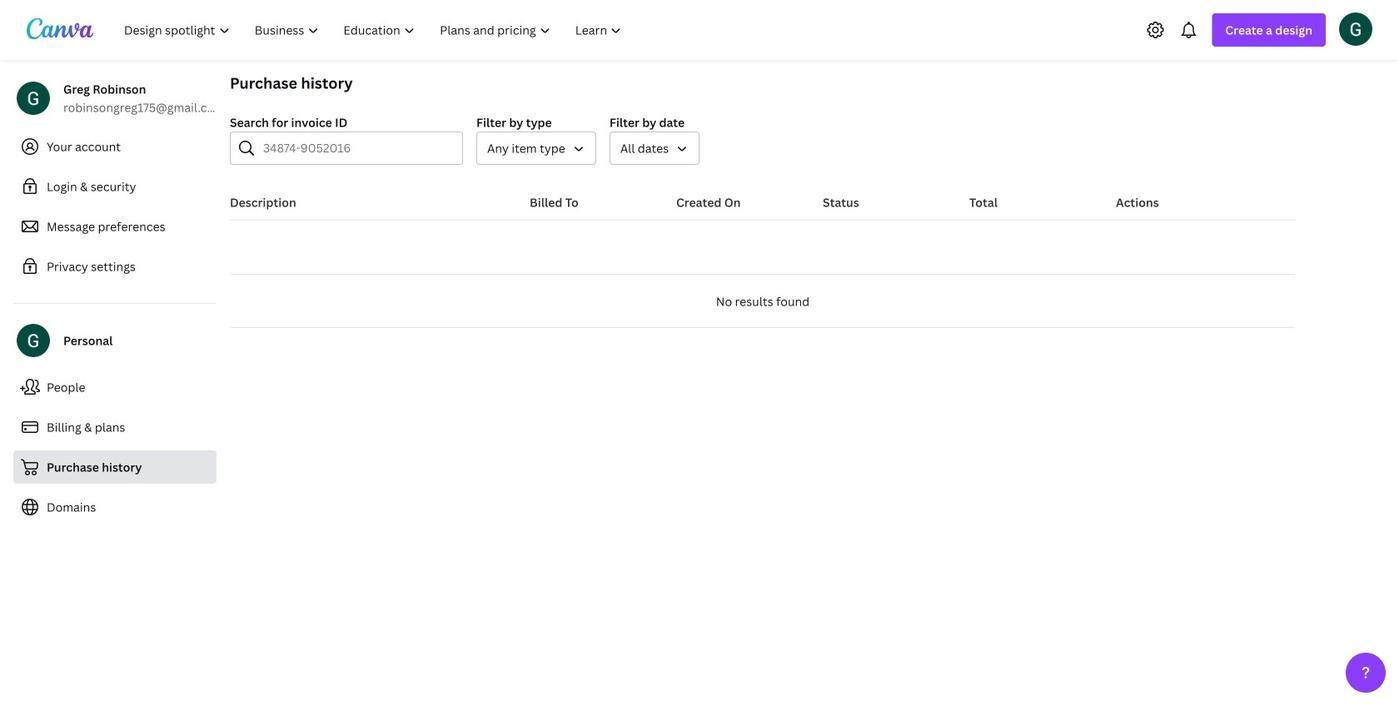 Task type: vqa. For each thing, say whether or not it's contained in the screenshot.
Top level navigation element
yes



Task type: locate. For each thing, give the bounding box(es) containing it.
top level navigation element
[[113, 13, 636, 47]]

None button
[[476, 132, 596, 165], [609, 132, 700, 165], [476, 132, 596, 165], [609, 132, 700, 165]]

34874-9052016 text field
[[263, 132, 452, 164]]

greg robinson image
[[1339, 12, 1373, 46]]



